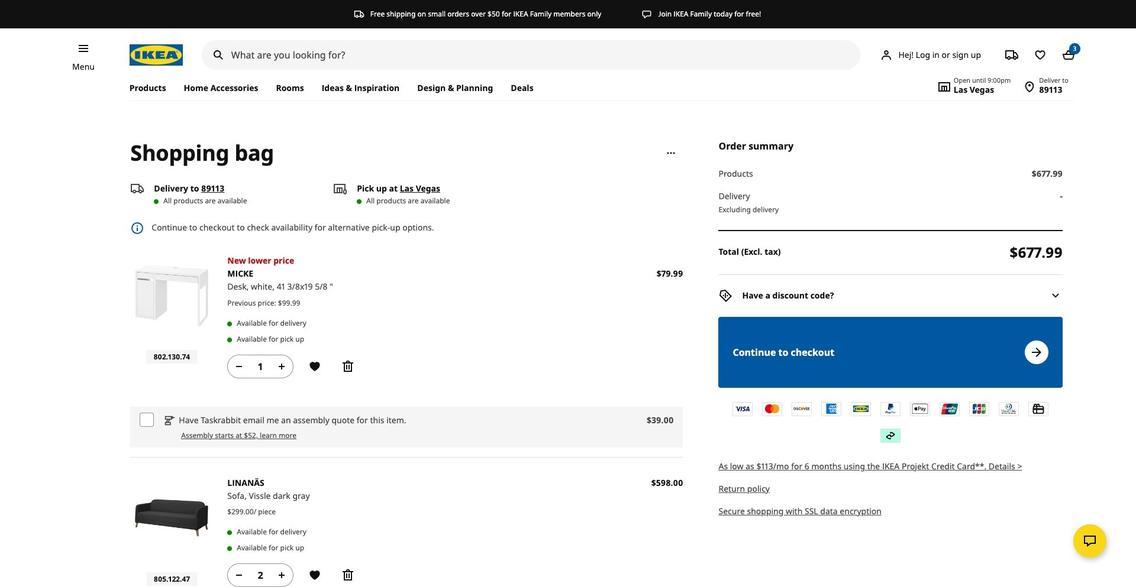 Task type: vqa. For each thing, say whether or not it's contained in the screenshot.
after pay Icon
yes



Task type: describe. For each thing, give the bounding box(es) containing it.
master card image
[[763, 403, 782, 416]]

start chat image
[[1083, 534, 1097, 549]]

ikea micke art image
[[130, 254, 213, 337]]

after pay image
[[881, 429, 900, 443]]

ikea gift card image
[[1029, 403, 1048, 416]]

visa image
[[733, 403, 752, 416]]

paypal image
[[881, 403, 900, 416]]

ikea credit card image
[[852, 403, 871, 416]]

ikea logotype, go to start page image
[[129, 44, 183, 66]]

discover image
[[792, 403, 811, 416]]



Task type: locate. For each thing, give the bounding box(es) containing it.
None search field
[[202, 40, 861, 70]]

apple pay image
[[911, 403, 930, 416]]

american express image
[[822, 403, 841, 416]]

ikea linanäs art image
[[130, 477, 213, 559]]

None text field
[[249, 360, 272, 374], [249, 569, 272, 583], [249, 360, 272, 374], [249, 569, 272, 583]]

jcb image
[[970, 403, 989, 416]]

union pay image
[[940, 403, 959, 416]]

Search by product text field
[[202, 40, 861, 70]]

diners club image
[[1000, 403, 1019, 416]]



